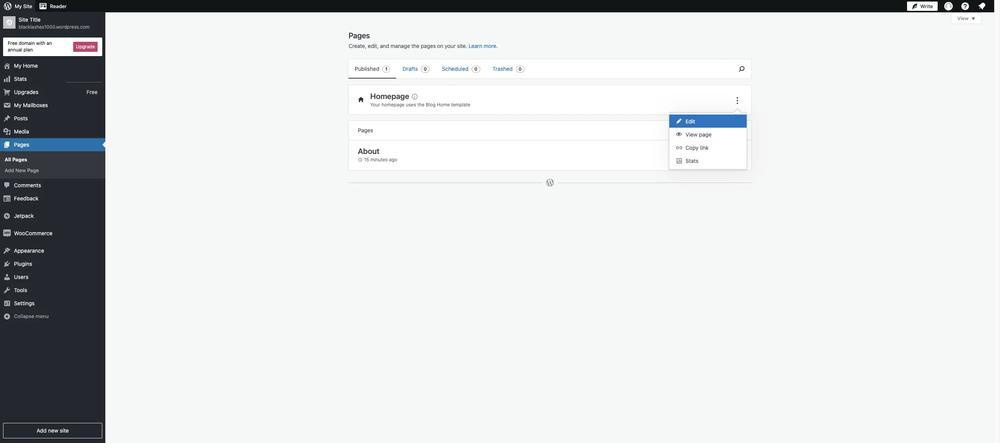 Task type: locate. For each thing, give the bounding box(es) containing it.
site inside the site title blacklashes1000.wordpress.com
[[19, 16, 28, 23]]

comments link
[[0, 179, 105, 192]]

on
[[437, 43, 444, 49]]

jetpack
[[14, 213, 34, 219]]

new inside add new site link
[[48, 428, 58, 434]]

page
[[728, 127, 739, 133], [699, 131, 712, 138]]

free down the highest hourly views 0 image at the top left of the page
[[87, 89, 98, 95]]

my up posts
[[14, 102, 22, 108]]

1 vertical spatial the
[[418, 102, 425, 108]]

mailboxes
[[23, 102, 48, 108]]

my for my home
[[14, 62, 22, 69]]

1 img image from the top
[[3, 212, 11, 220]]

pages inside 'pages create, edit, and manage the pages on your site. learn more .'
[[349, 31, 370, 40]]

1 horizontal spatial home
[[437, 102, 450, 108]]

img image left jetpack
[[3, 212, 11, 220]]

the left pages
[[412, 43, 420, 49]]

copy link
[[686, 145, 709, 151]]

0 horizontal spatial page
[[699, 131, 712, 138]]

0 horizontal spatial free
[[8, 40, 17, 46]]

add new page
[[5, 167, 39, 174]]

new inside add new page link
[[718, 127, 727, 133]]

my site
[[15, 3, 32, 9]]

page inside button
[[699, 131, 712, 138]]

0 vertical spatial menu
[[349, 59, 728, 79]]

0
[[424, 66, 427, 72], [475, 66, 478, 72], [519, 66, 522, 72]]

0 for drafts
[[424, 66, 427, 72]]

0 horizontal spatial add
[[5, 167, 14, 174]]

1 vertical spatial free
[[87, 89, 98, 95]]

0 right drafts in the left top of the page
[[424, 66, 427, 72]]

stats down "copy"
[[686, 158, 699, 164]]

copy link button
[[670, 141, 747, 154]]

my inside "link"
[[15, 3, 22, 9]]

plugins link
[[0, 258, 105, 271]]

pages create, edit, and manage the pages on your site. learn more .
[[349, 31, 498, 49]]

pages up create,
[[349, 31, 370, 40]]

page up link
[[699, 131, 712, 138]]

pages link
[[0, 138, 105, 151]]

manage your notifications image
[[978, 2, 987, 11]]

2 horizontal spatial add
[[708, 127, 717, 133]]

menu containing edit
[[670, 113, 747, 169]]

new
[[718, 127, 727, 133], [48, 428, 58, 434]]

appearance link
[[0, 244, 105, 258]]

home down annual plan
[[23, 62, 38, 69]]

0 horizontal spatial 0
[[424, 66, 427, 72]]

the inside 'pages create, edit, and manage the pages on your site. learn more .'
[[412, 43, 420, 49]]

1 vertical spatial my
[[14, 62, 22, 69]]

tooltip
[[665, 108, 747, 170]]

upgrade
[[76, 44, 95, 50]]

0 vertical spatial view
[[958, 15, 969, 21]]

0 vertical spatial add
[[708, 127, 717, 133]]

pages up about
[[358, 127, 373, 134]]

add
[[708, 127, 717, 133], [5, 167, 14, 174], [37, 428, 47, 434]]

about link
[[358, 147, 380, 156]]

1 vertical spatial menu
[[670, 113, 747, 169]]

add new site link
[[3, 424, 102, 439]]

view inside 'menu'
[[686, 131, 698, 138]]

1 horizontal spatial stats
[[686, 158, 699, 164]]

2 vertical spatial add
[[37, 428, 47, 434]]

stats
[[14, 75, 27, 82], [686, 158, 699, 164]]

the
[[412, 43, 420, 49], [418, 102, 425, 108]]

the left blog
[[418, 102, 425, 108]]

site left title
[[19, 16, 28, 23]]

my down annual plan
[[14, 62, 22, 69]]

feedback link
[[0, 192, 105, 205]]

my site link
[[0, 0, 35, 12]]

my for my mailboxes
[[14, 102, 22, 108]]

media link
[[0, 125, 105, 138]]

main content
[[349, 12, 982, 195]]

1 horizontal spatial new
[[718, 127, 727, 133]]

collapse
[[14, 313, 34, 320]]

main content containing pages
[[349, 12, 982, 195]]

1 vertical spatial stats
[[686, 158, 699, 164]]

0 horizontal spatial view
[[686, 131, 698, 138]]

0 horizontal spatial home
[[23, 62, 38, 69]]

pages inside "all pages" link
[[12, 156, 27, 163]]

2 0 from the left
[[475, 66, 478, 72]]

an
[[47, 40, 52, 46]]

write
[[921, 3, 933, 9]]

1 vertical spatial site
[[19, 16, 28, 23]]

0 vertical spatial free
[[8, 40, 17, 46]]

template
[[451, 102, 471, 108]]

learn more
[[469, 43, 496, 49]]

site up title
[[23, 3, 32, 9]]

view
[[958, 15, 969, 21], [686, 131, 698, 138]]

1 vertical spatial img image
[[3, 230, 11, 238]]

woocommerce link
[[0, 227, 105, 240]]

my for my site
[[15, 3, 22, 9]]

pages down media
[[14, 141, 29, 148]]

woocommerce
[[14, 230, 52, 237]]

free
[[8, 40, 17, 46], [87, 89, 98, 95]]

free inside free domain with an annual plan
[[8, 40, 17, 46]]

tooltip containing edit
[[665, 108, 747, 170]]

view up "copy"
[[686, 131, 698, 138]]

my
[[15, 3, 22, 9], [14, 62, 22, 69], [14, 102, 22, 108]]

page
[[27, 167, 39, 174]]

15
[[364, 157, 369, 163]]

toggle menu image
[[733, 96, 742, 105]]

1 horizontal spatial page
[[728, 127, 739, 133]]

0 vertical spatial site
[[23, 3, 32, 9]]

free for free
[[87, 89, 98, 95]]

1 0 from the left
[[424, 66, 427, 72]]

page down toggle menu icon
[[728, 127, 739, 133]]

link
[[700, 145, 709, 151]]

pages up new
[[12, 156, 27, 163]]

1 vertical spatial view
[[686, 131, 698, 138]]

3 0 from the left
[[519, 66, 522, 72]]

home
[[23, 62, 38, 69], [437, 102, 450, 108]]

menu
[[349, 59, 728, 79], [670, 113, 747, 169]]

0 vertical spatial stats
[[14, 75, 27, 82]]

home right blog
[[437, 102, 450, 108]]

users link
[[0, 271, 105, 284]]

0 vertical spatial img image
[[3, 212, 11, 220]]

more information image
[[411, 93, 418, 100]]

stats down the my home
[[14, 75, 27, 82]]

view button
[[951, 12, 982, 24]]

my left reader link
[[15, 3, 22, 9]]

0 horizontal spatial new
[[48, 428, 58, 434]]

2 horizontal spatial 0
[[519, 66, 522, 72]]

1 horizontal spatial add
[[37, 428, 47, 434]]

2 vertical spatial my
[[14, 102, 22, 108]]

15 minutes ago link
[[358, 157, 402, 164]]

view left closed image
[[958, 15, 969, 21]]

0 right scheduled
[[475, 66, 478, 72]]

page inside 'main content'
[[728, 127, 739, 133]]

add for add new page
[[708, 127, 717, 133]]

0 vertical spatial my
[[15, 3, 22, 9]]

new left site
[[48, 428, 58, 434]]

new for page
[[718, 127, 727, 133]]

new for site
[[48, 428, 58, 434]]

homepage
[[370, 92, 409, 101]]

1 vertical spatial home
[[437, 102, 450, 108]]

ago
[[389, 157, 397, 163]]

img image
[[3, 212, 11, 220], [3, 230, 11, 238]]

1 vertical spatial add
[[5, 167, 14, 174]]

1 horizontal spatial free
[[87, 89, 98, 95]]

settings link
[[0, 297, 105, 310]]

view page button
[[670, 128, 747, 141]]

new up copy link button
[[718, 127, 727, 133]]

drafts
[[403, 65, 418, 72]]

1 horizontal spatial 0
[[475, 66, 478, 72]]

img image left 'woocommerce'
[[3, 230, 11, 238]]

learn more link
[[469, 43, 496, 49]]

0 vertical spatial the
[[412, 43, 420, 49]]

site
[[60, 428, 69, 434]]

scheduled
[[442, 65, 469, 72]]

free up annual plan
[[8, 40, 17, 46]]

free for free domain with an annual plan
[[8, 40, 17, 46]]

0 right 'trashed'
[[519, 66, 522, 72]]

img image inside jetpack link
[[3, 212, 11, 220]]

0 vertical spatial new
[[718, 127, 727, 133]]

site title blacklashes1000.wordpress.com
[[19, 16, 90, 30]]

pages
[[349, 31, 370, 40], [358, 127, 373, 134], [14, 141, 29, 148], [12, 156, 27, 163]]

add for add new page
[[5, 167, 14, 174]]

uses
[[406, 102, 416, 108]]

1 horizontal spatial view
[[958, 15, 969, 21]]

stats inside button
[[686, 158, 699, 164]]

2 img image from the top
[[3, 230, 11, 238]]

appearance
[[14, 248, 44, 254]]

add inside 'main content'
[[708, 127, 717, 133]]

write link
[[907, 0, 938, 12]]

None search field
[[732, 59, 752, 79]]

site
[[23, 3, 32, 9], [19, 16, 28, 23]]

manage
[[391, 43, 410, 49]]

img image inside woocommerce link
[[3, 230, 11, 238]]

1 vertical spatial new
[[48, 428, 58, 434]]

homepage
[[382, 102, 405, 108]]



Task type: vqa. For each thing, say whether or not it's contained in the screenshot.
group
no



Task type: describe. For each thing, give the bounding box(es) containing it.
edit,
[[368, 43, 379, 49]]

img image for woocommerce
[[3, 230, 11, 238]]

free domain with an annual plan
[[8, 40, 52, 53]]

collapse menu
[[14, 313, 49, 320]]

posts link
[[0, 112, 105, 125]]

my home link
[[0, 59, 105, 72]]

blog
[[426, 102, 436, 108]]

1
[[385, 66, 388, 72]]

all pages
[[5, 156, 27, 163]]

minutes
[[371, 157, 388, 163]]

create,
[[349, 43, 367, 49]]

title
[[30, 16, 41, 23]]

users
[[14, 274, 28, 281]]

0 for trashed
[[519, 66, 522, 72]]

homepage link
[[370, 92, 421, 101]]

my profile image
[[945, 2, 953, 10]]

posts
[[14, 115, 28, 122]]

your
[[445, 43, 456, 49]]

15 minutes ago
[[364, 157, 397, 163]]

stats button
[[670, 154, 747, 167]]

your
[[370, 102, 380, 108]]

menu containing published
[[349, 59, 728, 79]]

edit link
[[670, 115, 747, 128]]

add new page link
[[705, 125, 742, 136]]

media
[[14, 128, 29, 135]]

reader link
[[35, 0, 70, 12]]

closed image
[[972, 17, 976, 20]]

all
[[5, 156, 11, 163]]

my mailboxes link
[[0, 99, 105, 112]]

.
[[496, 43, 498, 49]]

and
[[380, 43, 389, 49]]

open search image
[[732, 64, 752, 74]]

view for view page
[[686, 131, 698, 138]]

new
[[15, 167, 26, 174]]

site.
[[457, 43, 467, 49]]

comments
[[14, 182, 41, 189]]

tools
[[14, 287, 27, 294]]

add new site
[[37, 428, 69, 434]]

plugins
[[14, 261, 32, 267]]

help image
[[961, 2, 970, 11]]

img image for jetpack
[[3, 212, 11, 220]]

settings
[[14, 300, 35, 307]]

0 horizontal spatial stats
[[14, 75, 27, 82]]

pages inside pages link
[[14, 141, 29, 148]]

trashed
[[493, 65, 513, 72]]

pages
[[421, 43, 436, 49]]

reader
[[50, 3, 67, 9]]

view page
[[686, 131, 712, 138]]

my home
[[14, 62, 38, 69]]

collapse menu link
[[0, 310, 105, 323]]

menu
[[36, 313, 49, 320]]

view for view
[[958, 15, 969, 21]]

add new page link
[[0, 165, 105, 176]]

0 for scheduled
[[475, 66, 478, 72]]

add new page
[[708, 127, 739, 133]]

all pages link
[[0, 154, 105, 165]]

0 vertical spatial home
[[23, 62, 38, 69]]

my mailboxes
[[14, 102, 48, 108]]

add for add new site
[[37, 428, 47, 434]]

stats link
[[0, 72, 105, 85]]

with
[[36, 40, 45, 46]]

tools link
[[0, 284, 105, 297]]

upgrade button
[[73, 42, 98, 52]]

about
[[358, 147, 380, 156]]

blacklashes1000.wordpress.com
[[19, 24, 90, 30]]

feedback
[[14, 195, 38, 202]]

highest hourly views 0 image
[[65, 77, 102, 82]]

annual plan
[[8, 47, 33, 53]]

site inside "link"
[[23, 3, 32, 9]]

your homepage uses the blog home template
[[370, 102, 471, 108]]

upgrades
[[14, 89, 38, 95]]

jetpack link
[[0, 210, 105, 223]]

edit
[[686, 118, 696, 125]]

published
[[355, 65, 380, 72]]

copy
[[686, 145, 699, 151]]

domain
[[19, 40, 35, 46]]



